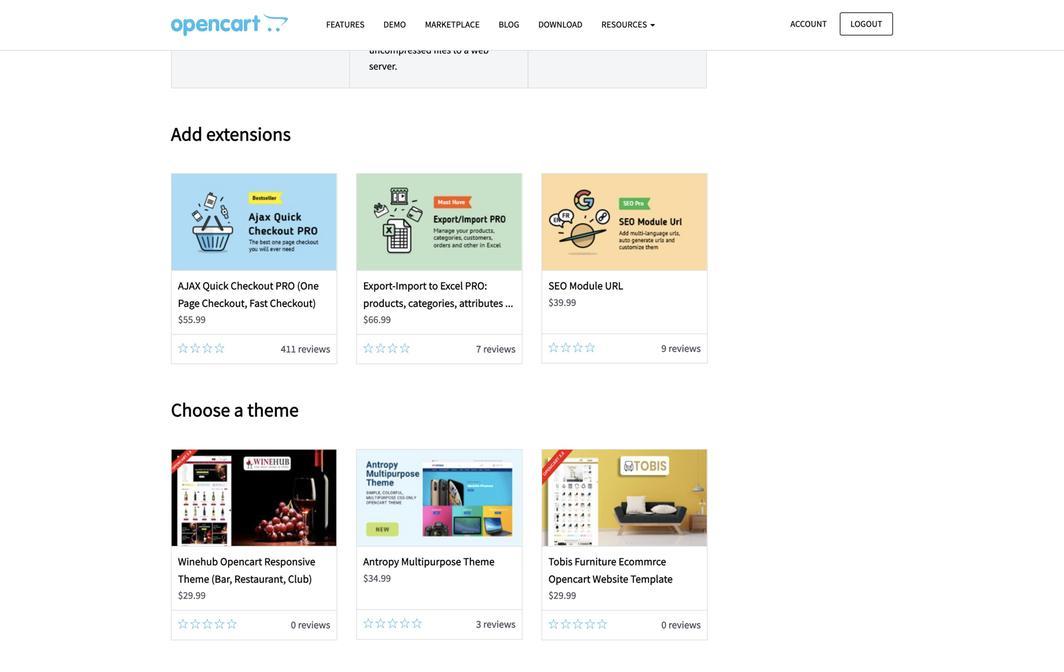 Task type: describe. For each thing, give the bounding box(es) containing it.
tobis furniture ecommrce opencart website template link
[[549, 555, 673, 586]]

checkout
[[231, 279, 273, 292]]

9
[[662, 342, 667, 355]]

antropy multipurpose theme link
[[363, 555, 495, 568]]

marketplace link
[[416, 13, 489, 36]]

add
[[171, 122, 202, 146]]

reviews for winehub opencart responsive theme (bar, restaurant, club)
[[298, 619, 330, 631]]

features
[[326, 19, 365, 30]]

furniture
[[575, 555, 617, 568]]

reviews for export-import to excel pro: products, categories, attributes ...
[[483, 343, 516, 355]]

reviews for seo module url
[[669, 342, 701, 355]]

$39.99
[[549, 296, 576, 309]]

reviews for ajax quick checkout pro (one page checkout, fast checkout)
[[298, 343, 330, 355]]

checkout,
[[202, 296, 247, 310]]

7
[[476, 343, 481, 355]]

$29.99 inside winehub opencart responsive theme (bar, restaurant, club) $29.99
[[178, 589, 206, 602]]

products,
[[363, 296, 406, 310]]

antropy
[[363, 555, 399, 568]]

page
[[178, 296, 200, 310]]

seo module url $39.99
[[549, 279, 623, 309]]

account link
[[780, 12, 838, 35]]

fast
[[249, 296, 268, 310]]

theme inside winehub opencart responsive theme (bar, restaurant, club) $29.99
[[178, 572, 209, 586]]

theme inside antropy multipurpose theme $34.99
[[463, 555, 495, 568]]

reviews for antropy multipurpose theme
[[483, 618, 516, 631]]

winehub opencart responsive theme (bar, restaurant, club) image
[[172, 450, 337, 546]]

ajax quick checkout pro (one page checkout, fast checkout) $55.99
[[178, 279, 319, 326]]

ajax quick checkout pro (one page checkout, fast checkout) link
[[178, 279, 319, 310]]

0 reviews for winehub opencart responsive theme (bar, restaurant, club)
[[291, 619, 330, 631]]

add extensions
[[171, 122, 291, 146]]

(one
[[297, 279, 319, 292]]

restaurant,
[[234, 572, 286, 586]]

(bar,
[[211, 572, 232, 586]]

export-import to excel pro: products, categories, attributes ... image
[[357, 174, 522, 270]]

0 for template
[[662, 619, 667, 631]]

download
[[538, 19, 583, 30]]

theme
[[247, 398, 299, 422]]

module
[[569, 279, 603, 292]]

logout
[[851, 18, 882, 29]]

blog
[[499, 19, 519, 30]]

database (mysqli suggested)
[[764, 0, 840, 27]]

export-import to excel pro: products, categories, attributes ... link
[[363, 279, 513, 310]]

categories,
[[408, 296, 457, 310]]

website
[[593, 572, 628, 586]]

import
[[396, 279, 427, 292]]

suggested)
[[765, 15, 811, 27]]

attributes
[[459, 296, 503, 310]]

3
[[476, 618, 481, 631]]

choose a theme
[[171, 398, 299, 422]]

opencart - downloads image
[[171, 13, 288, 36]]



Task type: locate. For each thing, give the bounding box(es) containing it.
1 0 from the left
[[291, 619, 296, 631]]

1 vertical spatial opencart
[[549, 572, 591, 586]]

1 horizontal spatial 0 reviews
[[662, 619, 701, 631]]

theme down winehub
[[178, 572, 209, 586]]

blog link
[[489, 13, 529, 36]]

0 down the club)
[[291, 619, 296, 631]]

reviews down the template
[[669, 619, 701, 631]]

1 horizontal spatial theme
[[463, 555, 495, 568]]

seo
[[549, 279, 567, 292]]

theme right the multipurpose
[[463, 555, 495, 568]]

$29.99
[[178, 589, 206, 602], [549, 589, 576, 602]]

marketplace
[[425, 19, 480, 30]]

$55.99
[[178, 313, 206, 326]]

quick
[[203, 279, 229, 292]]

seo module url image
[[542, 174, 707, 270]]

1 horizontal spatial 0
[[662, 619, 667, 631]]

$29.99 down "tobis"
[[549, 589, 576, 602]]

0 horizontal spatial 0 reviews
[[291, 619, 330, 631]]

responsive
[[264, 555, 315, 568]]

winehub opencart responsive theme (bar, restaurant, club) $29.99
[[178, 555, 315, 602]]

(mysqli
[[806, 0, 840, 11]]

2 0 reviews from the left
[[662, 619, 701, 631]]

ajax quick checkout pro (one page checkout, fast checkout) image
[[172, 174, 337, 270]]

$34.99
[[363, 572, 391, 585]]

$66.99
[[363, 313, 391, 326]]

reviews right 9
[[669, 342, 701, 355]]

star light o image
[[561, 342, 571, 353], [585, 342, 595, 353], [190, 343, 200, 353], [202, 343, 212, 353], [215, 343, 225, 353], [375, 343, 386, 353], [388, 343, 398, 353], [388, 618, 398, 629], [400, 618, 410, 629], [190, 619, 200, 629], [215, 619, 225, 629], [585, 619, 595, 629]]

0 horizontal spatial opencart
[[220, 555, 262, 568]]

2 $29.99 from the left
[[549, 589, 576, 602]]

tobis
[[549, 555, 573, 568]]

pro
[[276, 279, 295, 292]]

database
[[764, 0, 804, 11]]

a
[[234, 398, 244, 422]]

antropy multipurpose theme $34.99
[[363, 555, 495, 585]]

$29.99 inside tobis furniture ecommrce opencart website template $29.99
[[549, 589, 576, 602]]

seo module url link
[[549, 279, 623, 292]]

2 0 from the left
[[662, 619, 667, 631]]

1 vertical spatial theme
[[178, 572, 209, 586]]

1 horizontal spatial opencart
[[549, 572, 591, 586]]

to
[[429, 279, 438, 292]]

features link
[[317, 13, 374, 36]]

0 vertical spatial opencart
[[220, 555, 262, 568]]

opencart up restaurant,
[[220, 555, 262, 568]]

1 horizontal spatial $29.99
[[549, 589, 576, 602]]

star light o image
[[549, 342, 559, 353], [573, 342, 583, 353], [178, 343, 188, 353], [363, 343, 373, 353], [400, 343, 410, 353], [363, 618, 373, 629], [375, 618, 386, 629], [412, 618, 422, 629], [178, 619, 188, 629], [202, 619, 212, 629], [227, 619, 237, 629], [549, 619, 559, 629], [561, 619, 571, 629], [573, 619, 583, 629], [597, 619, 607, 629]]

0 reviews down the club)
[[291, 619, 330, 631]]

excel
[[440, 279, 463, 292]]

411 reviews
[[281, 343, 330, 355]]

template
[[631, 572, 673, 586]]

demo
[[384, 19, 406, 30]]

antropy multipurpose theme image
[[357, 450, 522, 546]]

ajax
[[178, 279, 200, 292]]

tobis furniture ecommrce opencart website template image
[[542, 450, 707, 546]]

reviews right 3
[[483, 618, 516, 631]]

winehub opencart responsive theme (bar, restaurant, club) link
[[178, 555, 315, 586]]

0 reviews
[[291, 619, 330, 631], [662, 619, 701, 631]]

9 reviews
[[662, 342, 701, 355]]

winehub
[[178, 555, 218, 568]]

411
[[281, 343, 296, 355]]

logout link
[[840, 12, 893, 35]]

reviews for tobis furniture ecommrce opencart website template
[[669, 619, 701, 631]]

url
[[605, 279, 623, 292]]

0 vertical spatial theme
[[463, 555, 495, 568]]

1 $29.99 from the left
[[178, 589, 206, 602]]

0 reviews down the template
[[662, 619, 701, 631]]

0 horizontal spatial 0
[[291, 619, 296, 631]]

resources link
[[592, 13, 665, 36]]

tobis furniture ecommrce opencart website template $29.99
[[549, 555, 673, 602]]

club)
[[288, 572, 312, 586]]

account
[[791, 18, 827, 29]]

0 horizontal spatial theme
[[178, 572, 209, 586]]

demo link
[[374, 13, 416, 36]]

multipurpose
[[401, 555, 461, 568]]

resources
[[602, 19, 649, 30]]

opencart inside tobis furniture ecommrce opencart website template $29.99
[[549, 572, 591, 586]]

download link
[[529, 13, 592, 36]]

checkout)
[[270, 296, 316, 310]]

reviews
[[669, 342, 701, 355], [298, 343, 330, 355], [483, 343, 516, 355], [483, 618, 516, 631], [298, 619, 330, 631], [669, 619, 701, 631]]

0 down the template
[[662, 619, 667, 631]]

choose
[[171, 398, 230, 422]]

export-
[[363, 279, 396, 292]]

1 0 reviews from the left
[[291, 619, 330, 631]]

reviews right 7
[[483, 343, 516, 355]]

opencart inside winehub opencart responsive theme (bar, restaurant, club) $29.99
[[220, 555, 262, 568]]

extensions
[[206, 122, 291, 146]]

0 horizontal spatial $29.99
[[178, 589, 206, 602]]

0 for restaurant,
[[291, 619, 296, 631]]

theme
[[463, 555, 495, 568], [178, 572, 209, 586]]

reviews down the club)
[[298, 619, 330, 631]]

opencart down "tobis"
[[549, 572, 591, 586]]

$29.99 down winehub
[[178, 589, 206, 602]]

export-import to excel pro: products, categories, attributes ... $66.99
[[363, 279, 513, 326]]

ecommrce
[[619, 555, 666, 568]]

3 reviews
[[476, 618, 516, 631]]

pro:
[[465, 279, 487, 292]]

opencart
[[220, 555, 262, 568], [549, 572, 591, 586]]

0 reviews for tobis furniture ecommrce opencart website template
[[662, 619, 701, 631]]

7 reviews
[[476, 343, 516, 355]]

reviews right 411
[[298, 343, 330, 355]]

0
[[291, 619, 296, 631], [662, 619, 667, 631]]

...
[[505, 296, 513, 310]]



Task type: vqa. For each thing, say whether or not it's contained in the screenshot.
$39.99
yes



